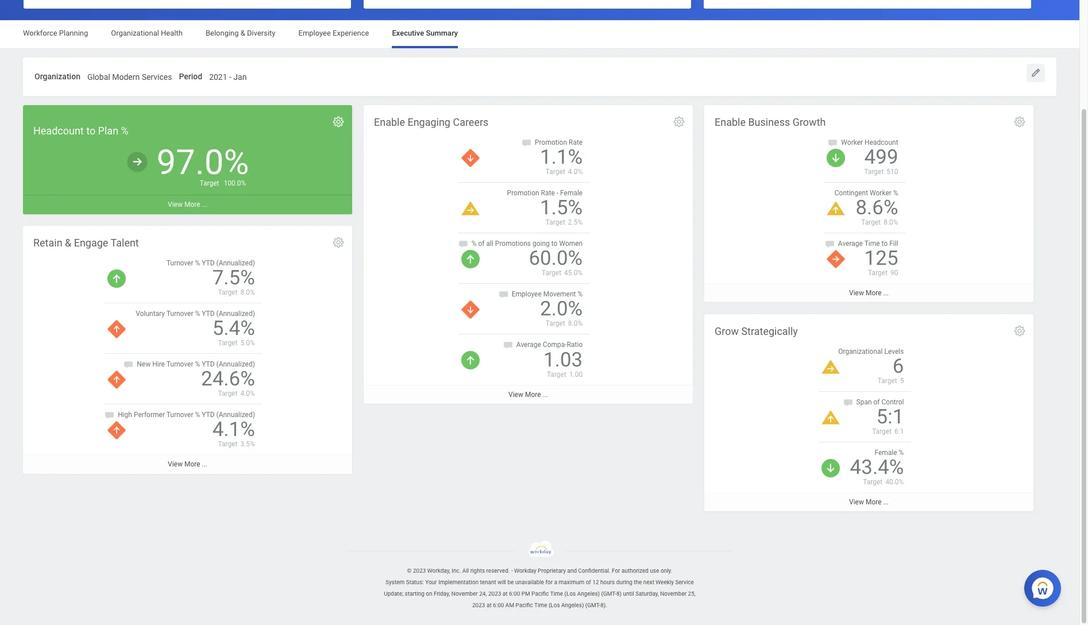 Task type: describe. For each thing, give the bounding box(es) containing it.
up good image for 60.0%
[[461, 250, 480, 268]]

headcount inside enable business growth element
[[865, 138, 899, 146]]

7.5%
[[212, 266, 255, 290]]

% inside enable business growth element
[[893, 189, 899, 197]]

a
[[554, 579, 557, 585]]

of for 60.0%
[[478, 240, 485, 248]]

5:1 target 6:1
[[872, 405, 904, 436]]

headcount to plan %
[[33, 125, 129, 137]]

510
[[887, 168, 899, 176]]

hire
[[152, 360, 165, 368]]

of inside the © 2023 workday, inc. all rights reserved. - workday proprietary and confidential. for authorized use only. system status: your implementation tenant will be unavailable for a maximum of 12 hours during the next weekly service update; starting on friday, november 24, 2023 at 6:00 pm pacific time (los angeles) (gmt-8) until saturday, november 25, 2023 at 6:00 am pacific time (los angeles) (gmt-8).
[[586, 579, 591, 585]]

target for 43.4%
[[863, 478, 883, 486]]

8.0% for 8.6%
[[884, 218, 899, 226]]

am
[[506, 602, 514, 608]]

0 vertical spatial 2023
[[413, 568, 426, 574]]

1.1%
[[540, 145, 583, 169]]

female inside enable engaging careers element
[[560, 189, 583, 197]]

24,
[[479, 591, 487, 597]]

average for 125
[[838, 240, 863, 248]]

target for 499
[[865, 168, 884, 176]]

target for 1.03
[[547, 370, 567, 378]]

target for 97.0%
[[200, 180, 219, 188]]

... inside grow strategically element
[[884, 498, 889, 506]]

4.1%
[[212, 418, 255, 442]]

25,
[[688, 591, 696, 597]]

promotion for promotion rate
[[535, 138, 567, 146]]

target for 60.0%
[[542, 269, 561, 277]]

hours
[[601, 579, 615, 585]]

rights
[[470, 568, 485, 574]]

the
[[634, 579, 642, 585]]

view more ... link for 5.4%
[[23, 455, 352, 474]]

view more ... link for 8.6%
[[705, 283, 1034, 302]]

view for 8.6%
[[849, 289, 864, 297]]

implementation
[[438, 579, 479, 585]]

system
[[386, 579, 405, 585]]

8).
[[601, 602, 607, 608]]

configure image
[[332, 115, 345, 128]]

executive summary
[[392, 29, 458, 37]]

retain
[[33, 237, 62, 249]]

4.0% for 24.6%
[[240, 390, 255, 398]]

for
[[546, 579, 553, 585]]

2.5%
[[568, 218, 583, 226]]

enable engaging careers element
[[364, 105, 693, 404]]

neutral good image
[[126, 151, 148, 173]]

configure enable engaging careers image
[[673, 115, 686, 128]]

service
[[675, 579, 694, 585]]

to inside enable business growth element
[[882, 240, 888, 248]]

view more ... for 8.6%
[[849, 289, 889, 297]]

reserved.
[[486, 568, 510, 574]]

target for 125
[[868, 269, 888, 277]]

down good image
[[822, 459, 840, 478]]

1 horizontal spatial (gmt-
[[601, 591, 617, 597]]

female inside grow strategically element
[[875, 449, 897, 457]]

going
[[533, 240, 550, 248]]

neutral bad image
[[827, 250, 846, 268]]

4 turnover from the top
[[166, 411, 193, 419]]

during
[[616, 579, 633, 585]]

% left "all"
[[472, 240, 477, 248]]

40.0%
[[886, 478, 904, 486]]

time inside enable business growth element
[[865, 240, 880, 248]]

125 target 90
[[865, 247, 899, 277]]

2 vertical spatial time
[[534, 602, 547, 608]]

4 ytd from the top
[[202, 411, 215, 419]]

talent
[[111, 237, 139, 249]]

maximum
[[559, 579, 585, 585]]

period element
[[209, 65, 247, 86]]

view more ... for 5.4%
[[168, 461, 207, 469]]

5
[[900, 377, 904, 385]]

saturday,
[[636, 591, 659, 597]]

summary
[[426, 29, 458, 37]]

workday,
[[427, 568, 450, 574]]

organizational health
[[111, 29, 183, 37]]

97.0% main content
[[0, 0, 1080, 522]]

inc.
[[452, 568, 461, 574]]

2 (annualized) from the top
[[216, 310, 255, 318]]

more for 8.6%
[[866, 289, 882, 297]]

7.5% target 8.0%
[[212, 266, 255, 296]]

© 2023 workday, inc. all rights reserved. - workday proprietary and confidential. for authorized use only. system status: your implementation tenant will be unavailable for a maximum of 12 hours during the next weekly service update; starting on friday, november 24, 2023 at 6:00 pm pacific time (los angeles) (gmt-8) until saturday, november 25, 2023 at 6:00 am pacific time (los angeles) (gmt-8).
[[384, 568, 696, 608]]

- inside enable engaging careers element
[[557, 189, 559, 197]]

configure enable business growth image
[[1014, 115, 1026, 128]]

1 horizontal spatial (los
[[565, 591, 576, 597]]

period
[[179, 72, 202, 81]]

authorized
[[622, 568, 649, 574]]

target for 5:1
[[872, 428, 892, 436]]

0 vertical spatial pacific
[[532, 591, 549, 597]]

& for belonging
[[241, 29, 245, 37]]

down bad image for 2.0%
[[461, 301, 480, 319]]

organization element
[[87, 65, 172, 86]]

organization
[[34, 72, 80, 81]]

tenant
[[480, 579, 496, 585]]

view inside grow strategically element
[[849, 498, 864, 506]]

view more ... down 97.0% target 100.0%
[[168, 201, 207, 209]]

target for 5.4%
[[218, 339, 238, 347]]

1.5% target 2.5%
[[540, 196, 583, 226]]

only.
[[661, 568, 673, 574]]

target for 6
[[878, 377, 897, 385]]

1 vertical spatial worker
[[870, 189, 892, 197]]

97.0%
[[157, 142, 249, 182]]

span of control
[[857, 398, 904, 406]]

2 november from the left
[[660, 591, 687, 597]]

fill
[[890, 240, 899, 248]]

movement
[[543, 290, 576, 298]]

organizational for organizational health
[[111, 29, 159, 37]]

contingent worker %
[[835, 189, 899, 197]]

1.5%
[[540, 196, 583, 220]]

view for 5.4%
[[168, 461, 183, 469]]

turnover % ytd (annualized)
[[166, 259, 255, 267]]

rate for promotion rate - female
[[541, 189, 555, 197]]

configure retain & engage talent image
[[332, 236, 345, 249]]

2.0% target 8.0%
[[540, 297, 583, 328]]

1.00
[[569, 370, 583, 378]]

average time to fill
[[838, 240, 899, 248]]

% left 24.6%
[[195, 360, 200, 368]]

enable business growth
[[715, 116, 826, 128]]

until
[[623, 591, 634, 597]]

global modern services
[[87, 72, 172, 82]]

up good image for 1.03
[[461, 351, 480, 370]]

executive
[[392, 29, 424, 37]]

on
[[426, 591, 432, 597]]

down bad image for 1.1%
[[461, 149, 480, 167]]

confidential.
[[578, 568, 611, 574]]

will
[[498, 579, 506, 585]]

97.0% target 100.0%
[[157, 142, 249, 188]]

% left the 7.5%
[[195, 259, 200, 267]]

% left 5.4%
[[195, 310, 200, 318]]

to inside enable engaging careers element
[[552, 240, 558, 248]]

more for 1.5%
[[525, 391, 541, 399]]

1 (annualized) from the top
[[216, 259, 255, 267]]

promotions
[[495, 240, 531, 248]]

1 turnover from the top
[[166, 259, 193, 267]]

promotion rate - female
[[507, 189, 583, 197]]

next
[[644, 579, 654, 585]]

rate for promotion rate
[[569, 138, 583, 146]]

promotion rate
[[535, 138, 583, 146]]

1 vertical spatial pacific
[[516, 602, 533, 608]]

8.0% inside 2.0% target 8.0%
[[568, 320, 583, 328]]

% right movement
[[578, 290, 583, 298]]

global
[[87, 72, 110, 82]]

90
[[891, 269, 899, 277]]

60.0%
[[529, 247, 583, 270]]

2021
[[209, 72, 227, 82]]

1.03
[[544, 348, 583, 372]]

workday assistant region
[[1025, 565, 1066, 607]]

pm
[[522, 591, 530, 597]]

1 up bad image from the top
[[108, 320, 126, 338]]

12
[[593, 579, 599, 585]]

up bad image for 24.6%
[[108, 371, 126, 389]]

services
[[142, 72, 172, 82]]

female %
[[875, 449, 904, 457]]

for
[[612, 568, 620, 574]]



Task type: locate. For each thing, give the bounding box(es) containing it.
target for 1.1%
[[546, 168, 565, 176]]

of for 5:1
[[874, 398, 880, 406]]

1 vertical spatial employee
[[512, 290, 542, 298]]

view more ... inside grow strategically element
[[849, 498, 889, 506]]

time down 'for'
[[534, 602, 547, 608]]

0 horizontal spatial neutral warning image
[[461, 202, 480, 215]]

tab list
[[11, 21, 1068, 48]]

0 horizontal spatial enable
[[374, 116, 405, 128]]

& for retain
[[65, 237, 71, 249]]

1 horizontal spatial employee
[[512, 290, 542, 298]]

2 down bad image from the top
[[461, 301, 480, 319]]

2 horizontal spatial time
[[865, 240, 880, 248]]

1 horizontal spatial to
[[552, 240, 558, 248]]

4.0% down promotion rate on the top of the page
[[568, 168, 583, 176]]

view more ... inside enable business growth element
[[849, 289, 889, 297]]

0 horizontal spatial rate
[[541, 189, 555, 197]]

... for 8.6%
[[884, 289, 889, 297]]

worker up down good image
[[842, 138, 863, 146]]

view more ... link down 97.0% target 100.0%
[[23, 195, 352, 214]]

1 vertical spatial -
[[557, 189, 559, 197]]

1 vertical spatial (los
[[549, 602, 560, 608]]

1 vertical spatial neutral warning image
[[822, 360, 840, 374]]

4.0% up 4.1%
[[240, 390, 255, 398]]

average inside enable engaging careers element
[[517, 341, 541, 349]]

2 horizontal spatial 2023
[[488, 591, 501, 597]]

target left 3.5%
[[218, 440, 238, 448]]

be
[[508, 579, 514, 585]]

neutral warning image inside enable engaging careers element
[[461, 202, 480, 215]]

2 vertical spatial -
[[511, 568, 513, 574]]

target up the employee movement %
[[542, 269, 561, 277]]

3 turnover from the top
[[166, 360, 193, 368]]

0 horizontal spatial headcount
[[33, 125, 84, 137]]

average for 1.03
[[517, 341, 541, 349]]

... down 1.03 target 1.00
[[543, 391, 548, 399]]

0 vertical spatial rate
[[569, 138, 583, 146]]

more down 43.4% target 40.0% on the right
[[866, 498, 882, 506]]

up warning image inside grow strategically element
[[822, 411, 840, 425]]

0 vertical spatial at
[[503, 591, 508, 597]]

november down weekly
[[660, 591, 687, 597]]

... inside enable engaging careers element
[[543, 391, 548, 399]]

female
[[560, 189, 583, 197], [875, 449, 897, 457]]

0 horizontal spatial average
[[517, 341, 541, 349]]

view more ... down '125 target 90'
[[849, 289, 889, 297]]

headcount
[[33, 125, 84, 137], [865, 138, 899, 146]]

1 vertical spatial female
[[875, 449, 897, 457]]

0 horizontal spatial 2023
[[413, 568, 426, 574]]

grow strategically
[[715, 325, 798, 337]]

ytd down 5.4% target 5.0%
[[202, 360, 215, 368]]

2 enable from the left
[[715, 116, 746, 128]]

female up 2.5%
[[560, 189, 583, 197]]

0 vertical spatial &
[[241, 29, 245, 37]]

women
[[559, 240, 583, 248]]

2.0%
[[540, 297, 583, 321]]

0 horizontal spatial 4.0%
[[240, 390, 255, 398]]

average inside enable business growth element
[[838, 240, 863, 248]]

0 vertical spatial female
[[560, 189, 583, 197]]

view
[[168, 201, 183, 209], [849, 289, 864, 297], [509, 391, 523, 399], [168, 461, 183, 469], [849, 498, 864, 506]]

diversity
[[247, 29, 276, 37]]

0 horizontal spatial (gmt-
[[585, 602, 601, 608]]

experience
[[333, 29, 369, 37]]

0 vertical spatial of
[[478, 240, 485, 248]]

enable left the business
[[715, 116, 746, 128]]

target inside 5:1 target 6:1
[[872, 428, 892, 436]]

up warning image inside enable business growth element
[[827, 202, 846, 215]]

0 vertical spatial -
[[229, 72, 232, 82]]

4 (annualized) from the top
[[216, 411, 255, 419]]

view more ... inside retain & engage talent element
[[168, 461, 207, 469]]

0 vertical spatial time
[[865, 240, 880, 248]]

1 vertical spatial headcount
[[865, 138, 899, 146]]

health
[[161, 29, 183, 37]]

edit image
[[1030, 67, 1042, 79]]

... inside retain & engage talent element
[[202, 461, 207, 469]]

1 vertical spatial 2023
[[488, 591, 501, 597]]

view more ... for 1.5%
[[509, 391, 548, 399]]

target left the 90
[[868, 269, 888, 277]]

target up promotion rate - female
[[546, 168, 565, 176]]

4.0% inside 1.1% target 4.0%
[[568, 168, 583, 176]]

1 horizontal spatial 4.0%
[[568, 168, 583, 176]]

view more ... down 1.03 target 1.00
[[509, 391, 548, 399]]

1 vertical spatial &
[[65, 237, 71, 249]]

0 vertical spatial employee
[[299, 29, 331, 37]]

43.4% target 40.0%
[[850, 456, 904, 486]]

1 horizontal spatial &
[[241, 29, 245, 37]]

view inside enable business growth element
[[849, 289, 864, 297]]

worker
[[842, 138, 863, 146], [870, 189, 892, 197]]

1 horizontal spatial headcount
[[865, 138, 899, 146]]

more inside enable business growth element
[[866, 289, 882, 297]]

to left fill at the top right
[[882, 240, 888, 248]]

0 horizontal spatial to
[[86, 125, 95, 137]]

2 vertical spatial 2023
[[472, 602, 485, 608]]

ratio
[[567, 341, 583, 349]]

0 horizontal spatial -
[[229, 72, 232, 82]]

1 november from the left
[[452, 591, 478, 597]]

view more ... link down high performer turnover % ytd (annualized)
[[23, 455, 352, 474]]

8.0% inside 8.6% target 8.0%
[[884, 218, 899, 226]]

target for 2.0%
[[546, 320, 565, 328]]

view more ... link
[[23, 195, 352, 214], [705, 283, 1034, 302], [364, 385, 693, 404], [23, 455, 352, 474], [705, 493, 1034, 512]]

up warning image
[[827, 202, 846, 215], [822, 411, 840, 425]]

2023 down 24,
[[472, 602, 485, 608]]

8.0% up 5.4%
[[240, 288, 255, 296]]

1 vertical spatial of
[[874, 398, 880, 406]]

43.4%
[[850, 456, 904, 479]]

view for 1.5%
[[509, 391, 523, 399]]

target inside 7.5% target 8.0%
[[218, 288, 238, 296]]

average up the neutral bad image
[[838, 240, 863, 248]]

footer
[[0, 541, 1080, 611]]

average left compa-
[[517, 341, 541, 349]]

% of all promotions going to women
[[472, 240, 583, 248]]

turnover
[[166, 259, 193, 267], [166, 310, 193, 318], [166, 360, 193, 368], [166, 411, 193, 419]]

& right retain
[[65, 237, 71, 249]]

24.6% target 4.0%
[[201, 367, 255, 398]]

2 horizontal spatial of
[[874, 398, 880, 406]]

4.0% for 1.1%
[[568, 168, 583, 176]]

1 vertical spatial average
[[517, 341, 541, 349]]

turnover right voluntary
[[166, 310, 193, 318]]

view more ... down high performer turnover % ytd (annualized)
[[168, 461, 207, 469]]

0 vertical spatial neutral warning image
[[461, 202, 480, 215]]

careers
[[453, 116, 489, 128]]

1 vertical spatial organizational
[[839, 348, 883, 356]]

1 enable from the left
[[374, 116, 405, 128]]

of inside enable engaging careers element
[[478, 240, 485, 248]]

1 horizontal spatial -
[[511, 568, 513, 574]]

0 vertical spatial 6:00
[[509, 591, 520, 597]]

target inside 1.1% target 4.0%
[[546, 168, 565, 176]]

0 horizontal spatial november
[[452, 591, 478, 597]]

target left 2.5%
[[546, 218, 565, 226]]

8.0% inside 7.5% target 8.0%
[[240, 288, 255, 296]]

0 horizontal spatial (los
[[549, 602, 560, 608]]

down bad image
[[461, 149, 480, 167], [461, 301, 480, 319]]

0 horizontal spatial employee
[[299, 29, 331, 37]]

- inside text field
[[229, 72, 232, 82]]

all
[[463, 568, 469, 574]]

employee movement %
[[512, 290, 583, 298]]

view more ... link down 43.4% target 40.0% on the right
[[705, 493, 1034, 512]]

1 vertical spatial up bad image
[[108, 371, 126, 389]]

0 horizontal spatial 6:00
[[493, 602, 504, 608]]

neutral warning image
[[461, 202, 480, 215], [822, 360, 840, 374]]

female down 6:1
[[875, 449, 897, 457]]

1 vertical spatial at
[[487, 602, 492, 608]]

organizational left the health
[[111, 29, 159, 37]]

2 ytd from the top
[[202, 310, 215, 318]]

... for 1.5%
[[543, 391, 548, 399]]

organizational left levels
[[839, 348, 883, 356]]

% down 6:1
[[899, 449, 904, 457]]

target up 4.1%
[[218, 390, 238, 398]]

1 vertical spatial 6:00
[[493, 602, 504, 608]]

6
[[893, 355, 904, 378]]

0 vertical spatial 8.0%
[[884, 218, 899, 226]]

0 vertical spatial angeles)
[[577, 591, 600, 597]]

6:00 left the pm
[[509, 591, 520, 597]]

% down 510
[[893, 189, 899, 197]]

more inside enable engaging careers element
[[525, 391, 541, 399]]

%
[[121, 125, 129, 137], [893, 189, 899, 197], [472, 240, 477, 248], [195, 259, 200, 267], [578, 290, 583, 298], [195, 310, 200, 318], [195, 360, 200, 368], [195, 411, 200, 419], [899, 449, 904, 457]]

enable for 1.1%
[[374, 116, 405, 128]]

enable business growth element
[[705, 105, 1034, 302]]

0 vertical spatial down bad image
[[461, 149, 480, 167]]

target left 40.0%
[[863, 478, 883, 486]]

angeles) down maximum on the right
[[561, 602, 584, 608]]

target inside 5.4% target 5.0%
[[218, 339, 238, 347]]

proprietary
[[538, 568, 566, 574]]

0 horizontal spatial worker
[[842, 138, 863, 146]]

pacific down the pm
[[516, 602, 533, 608]]

target for 8.6%
[[862, 218, 881, 226]]

grow
[[715, 325, 739, 337]]

499
[[865, 145, 899, 169]]

target inside '499 target 510'
[[865, 168, 884, 176]]

organizational levels
[[839, 348, 904, 356]]

... down '125 target 90'
[[884, 289, 889, 297]]

0 vertical spatial 4.0%
[[568, 168, 583, 176]]

update;
[[384, 591, 403, 597]]

target
[[546, 168, 565, 176], [865, 168, 884, 176], [200, 180, 219, 188], [546, 218, 565, 226], [862, 218, 881, 226], [542, 269, 561, 277], [868, 269, 888, 277], [218, 288, 238, 296], [546, 320, 565, 328], [218, 339, 238, 347], [547, 370, 567, 378], [878, 377, 897, 385], [218, 390, 238, 398], [872, 428, 892, 436], [218, 440, 238, 448], [863, 478, 883, 486]]

1 vertical spatial up good image
[[108, 269, 126, 288]]

- left jan
[[229, 72, 232, 82]]

3 (annualized) from the top
[[216, 360, 255, 368]]

1 horizontal spatial november
[[660, 591, 687, 597]]

worker headcount
[[842, 138, 899, 146]]

(los down maximum on the right
[[565, 591, 576, 597]]

enable left engaging
[[374, 116, 405, 128]]

more down high performer turnover % ytd (annualized)
[[184, 461, 200, 469]]

2 horizontal spatial -
[[557, 189, 559, 197]]

4.1% target 3.5%
[[212, 418, 255, 448]]

4.0%
[[568, 168, 583, 176], [240, 390, 255, 398]]

1 vertical spatial time
[[550, 591, 563, 597]]

employee left movement
[[512, 290, 542, 298]]

2021 - Jan text field
[[209, 66, 247, 85]]

retain & engage talent
[[33, 237, 139, 249]]

organizational
[[111, 29, 159, 37], [839, 348, 883, 356]]

0 horizontal spatial of
[[478, 240, 485, 248]]

turnover up voluntary turnover % ytd (annualized)
[[166, 259, 193, 267]]

& left diversity
[[241, 29, 245, 37]]

span
[[857, 398, 872, 406]]

2 up bad image from the top
[[108, 371, 126, 389]]

target up average time to fill
[[862, 218, 881, 226]]

headcount up 510
[[865, 138, 899, 146]]

target left '100.0%'
[[200, 180, 219, 188]]

target inside 8.6% target 8.0%
[[862, 218, 881, 226]]

0 horizontal spatial time
[[534, 602, 547, 608]]

1 horizontal spatial 8.0%
[[568, 320, 583, 328]]

turnover right hire
[[166, 360, 193, 368]]

target left 510
[[865, 168, 884, 176]]

promotion up promotion rate - female
[[535, 138, 567, 146]]

6:1
[[895, 428, 904, 436]]

of inside grow strategically element
[[874, 398, 880, 406]]

target for 7.5%
[[218, 288, 238, 296]]

more inside grow strategically element
[[866, 498, 882, 506]]

0 horizontal spatial at
[[487, 602, 492, 608]]

1 horizontal spatial 6:00
[[509, 591, 520, 597]]

ytd up voluntary turnover % ytd (annualized)
[[202, 259, 215, 267]]

0 vertical spatial promotion
[[535, 138, 567, 146]]

up bad image
[[108, 320, 126, 338], [108, 371, 126, 389], [108, 421, 126, 440]]

1 vertical spatial promotion
[[507, 189, 539, 197]]

8.0%
[[884, 218, 899, 226], [240, 288, 255, 296], [568, 320, 583, 328]]

3 ytd from the top
[[202, 360, 215, 368]]

employee for employee experience
[[299, 29, 331, 37]]

target inside 60.0% target 45.0%
[[542, 269, 561, 277]]

workday
[[514, 568, 537, 574]]

target inside 24.6% target 4.0%
[[218, 390, 238, 398]]

5.0%
[[240, 339, 255, 347]]

% left 4.1%
[[195, 411, 200, 419]]

tab list containing workforce planning
[[11, 21, 1068, 48]]

organizational inside grow strategically element
[[839, 348, 883, 356]]

2 vertical spatial of
[[586, 579, 591, 585]]

up warning image down contingent
[[827, 202, 846, 215]]

1 horizontal spatial time
[[550, 591, 563, 597]]

of right the span
[[874, 398, 880, 406]]

0 vertical spatial worker
[[842, 138, 863, 146]]

target inside 2.0% target 8.0%
[[546, 320, 565, 328]]

0 horizontal spatial organizational
[[111, 29, 159, 37]]

employee for employee movement %
[[512, 290, 542, 298]]

headcount left plan
[[33, 125, 84, 137]]

6:00 left am
[[493, 602, 504, 608]]

1 ytd from the top
[[202, 259, 215, 267]]

0 horizontal spatial female
[[560, 189, 583, 197]]

... down 97.0% target 100.0%
[[202, 201, 207, 209]]

view more ... link down 1.03 target 1.00
[[364, 385, 693, 404]]

1 vertical spatial up warning image
[[822, 411, 840, 425]]

1 horizontal spatial neutral warning image
[[822, 360, 840, 374]]

2 turnover from the top
[[166, 310, 193, 318]]

0 horizontal spatial 8.0%
[[240, 288, 255, 296]]

enable engaging careers
[[374, 116, 489, 128]]

workforce planning
[[23, 29, 88, 37]]

footer containing © 2023 workday, inc. all rights reserved. - workday proprietary and confidential. for authorized use only. system status: your implementation tenant will be unavailable for a maximum of 12 hours during the next weekly service update; starting on friday, november 24, 2023 at 6:00 pm pacific time (los angeles) (gmt-8) until saturday, november 25, 2023 at 6:00 am pacific time (los angeles) (gmt-8).
[[0, 541, 1080, 611]]

retain & engage talent element
[[23, 226, 352, 474]]

ytd down 7.5% target 8.0%
[[202, 310, 215, 318]]

Global Modern Services text field
[[87, 66, 172, 85]]

planning
[[59, 29, 88, 37]]

time
[[865, 240, 880, 248], [550, 591, 563, 597], [534, 602, 547, 608]]

target inside 6 target 5
[[878, 377, 897, 385]]

employee experience
[[299, 29, 369, 37]]

target inside 43.4% target 40.0%
[[863, 478, 883, 486]]

business
[[748, 116, 790, 128]]

1 vertical spatial (gmt-
[[585, 602, 601, 608]]

time left fill at the top right
[[865, 240, 880, 248]]

1 horizontal spatial 2023
[[472, 602, 485, 608]]

view more ... inside enable engaging careers element
[[509, 391, 548, 399]]

view more ...
[[168, 201, 207, 209], [849, 289, 889, 297], [509, 391, 548, 399], [168, 461, 207, 469], [849, 498, 889, 506]]

1 horizontal spatial average
[[838, 240, 863, 248]]

- up be
[[511, 568, 513, 574]]

... down 40.0%
[[884, 498, 889, 506]]

125
[[865, 247, 899, 270]]

target inside 97.0% target 100.0%
[[200, 180, 219, 188]]

2 vertical spatial up good image
[[461, 351, 480, 370]]

employee left the experience
[[299, 29, 331, 37]]

- down 1.1% target 4.0%
[[557, 189, 559, 197]]

modern
[[112, 72, 140, 82]]

target for 1.5%
[[546, 218, 565, 226]]

©
[[407, 568, 412, 574]]

control
[[882, 398, 904, 406]]

neutral warning image for 1.5%
[[461, 202, 480, 215]]

pacific right the pm
[[532, 591, 549, 597]]

angeles) down 12
[[577, 591, 600, 597]]

2 vertical spatial up bad image
[[108, 421, 126, 440]]

view more ... link for 1.5%
[[364, 385, 693, 404]]

5.4% target 5.0%
[[212, 317, 255, 347]]

view inside retain & engage talent element
[[168, 461, 183, 469]]

tab list inside 97.0% main content
[[11, 21, 1068, 48]]

60.0% target 45.0%
[[529, 247, 583, 277]]

1 horizontal spatial organizational
[[839, 348, 883, 356]]

0 horizontal spatial &
[[65, 237, 71, 249]]

0 vertical spatial up bad image
[[108, 320, 126, 338]]

&
[[241, 29, 245, 37], [65, 237, 71, 249]]

use
[[650, 568, 659, 574]]

to left plan
[[86, 125, 95, 137]]

100.0%
[[224, 180, 246, 188]]

target left 6:1
[[872, 428, 892, 436]]

neutral warning image for 6
[[822, 360, 840, 374]]

(gmt- down 12
[[585, 602, 601, 608]]

3 up bad image from the top
[[108, 421, 126, 440]]

target inside 1.03 target 1.00
[[547, 370, 567, 378]]

turnover right performer on the left bottom of the page
[[166, 411, 193, 419]]

target for 24.6%
[[218, 390, 238, 398]]

promotion for promotion rate - female
[[507, 189, 539, 197]]

... inside enable business growth element
[[884, 289, 889, 297]]

more for 5.4%
[[184, 461, 200, 469]]

employee inside enable engaging careers element
[[512, 290, 542, 298]]

1 horizontal spatial rate
[[569, 138, 583, 146]]

- inside the © 2023 workday, inc. all rights reserved. - workday proprietary and confidential. for authorized use only. system status: your implementation tenant will be unavailable for a maximum of 12 hours during the next weekly service update; starting on friday, november 24, 2023 at 6:00 pm pacific time (los angeles) (gmt-8) until saturday, november 25, 2023 at 6:00 am pacific time (los angeles) (gmt-8).
[[511, 568, 513, 574]]

view inside enable engaging careers element
[[509, 391, 523, 399]]

promotion
[[535, 138, 567, 146], [507, 189, 539, 197]]

1.1% target 4.0%
[[540, 145, 583, 176]]

0 vertical spatial (los
[[565, 591, 576, 597]]

1 vertical spatial 8.0%
[[240, 288, 255, 296]]

at down will
[[503, 591, 508, 597]]

target inside '125 target 90'
[[868, 269, 888, 277]]

target down "turnover % ytd (annualized)" in the left top of the page
[[218, 288, 238, 296]]

0 vertical spatial average
[[838, 240, 863, 248]]

1 horizontal spatial female
[[875, 449, 897, 457]]

1 vertical spatial down bad image
[[461, 301, 480, 319]]

up warning image up down good icon
[[822, 411, 840, 425]]

neutral warning image inside grow strategically element
[[822, 360, 840, 374]]

average compa-ratio
[[517, 341, 583, 349]]

november down implementation
[[452, 591, 478, 597]]

of left "all"
[[478, 240, 485, 248]]

more down 97.0% target 100.0%
[[184, 201, 200, 209]]

voluntary
[[136, 310, 165, 318]]

employee inside tab list
[[299, 29, 331, 37]]

1 vertical spatial angeles)
[[561, 602, 584, 608]]

to right 'going'
[[552, 240, 558, 248]]

grow strategically element
[[705, 314, 1034, 512]]

of left 12
[[586, 579, 591, 585]]

more inside retain & engage talent element
[[184, 461, 200, 469]]

6 target 5
[[878, 355, 904, 385]]

configure grow strategically image
[[1014, 325, 1026, 337]]

(gmt-
[[601, 591, 617, 597], [585, 602, 601, 608]]

0 vertical spatial headcount
[[33, 125, 84, 137]]

target left 5 on the right bottom of page
[[878, 377, 897, 385]]

0 vertical spatial organizational
[[111, 29, 159, 37]]

1 horizontal spatial enable
[[715, 116, 746, 128]]

plan
[[98, 125, 118, 137]]

target inside 1.5% target 2.5%
[[546, 218, 565, 226]]

weekly
[[656, 579, 674, 585]]

average
[[838, 240, 863, 248], [517, 341, 541, 349]]

target inside 4.1% target 3.5%
[[218, 440, 238, 448]]

% inside grow strategically element
[[899, 449, 904, 457]]

high
[[118, 411, 132, 419]]

8.0% up ratio
[[568, 320, 583, 328]]

time down a
[[550, 591, 563, 597]]

up good image
[[461, 250, 480, 268], [108, 269, 126, 288], [461, 351, 480, 370]]

jan
[[234, 72, 247, 82]]

4.0% inside 24.6% target 4.0%
[[240, 390, 255, 398]]

all
[[486, 240, 494, 248]]

down good image
[[827, 149, 846, 167]]

... for 5.4%
[[202, 461, 207, 469]]

... down high performer turnover % ytd (annualized)
[[202, 461, 207, 469]]

2023 right 24,
[[488, 591, 501, 597]]

more down average compa-ratio
[[525, 391, 541, 399]]

target left the 1.00
[[547, 370, 567, 378]]

more down '125 target 90'
[[866, 289, 882, 297]]

3.5%
[[240, 440, 255, 448]]

(gmt- down hours
[[601, 591, 617, 597]]

target for 4.1%
[[218, 440, 238, 448]]

up bad image for 4.1%
[[108, 421, 126, 440]]

1 horizontal spatial worker
[[870, 189, 892, 197]]

8)
[[617, 591, 622, 597]]

2 horizontal spatial to
[[882, 240, 888, 248]]

view more ... link down the 90
[[705, 283, 1034, 302]]

your
[[425, 579, 437, 585]]

8.6% target 8.0%
[[856, 196, 899, 226]]

1 down bad image from the top
[[461, 149, 480, 167]]

more
[[184, 201, 200, 209], [866, 289, 882, 297], [525, 391, 541, 399], [184, 461, 200, 469], [866, 498, 882, 506]]

target up compa-
[[546, 320, 565, 328]]

organizational for organizational levels
[[839, 348, 883, 356]]

% right plan
[[121, 125, 129, 137]]

enable for 499
[[715, 116, 746, 128]]

8.0% for 7.5%
[[240, 288, 255, 296]]

starting
[[405, 591, 425, 597]]

view more ... down 43.4% target 40.0% on the right
[[849, 498, 889, 506]]

high performer turnover % ytd (annualized)
[[118, 411, 255, 419]]

worker down 510
[[870, 189, 892, 197]]

& inside tab list
[[241, 29, 245, 37]]

2 vertical spatial 8.0%
[[568, 320, 583, 328]]

...
[[202, 201, 207, 209], [884, 289, 889, 297], [543, 391, 548, 399], [202, 461, 207, 469], [884, 498, 889, 506]]



Task type: vqa. For each thing, say whether or not it's contained in the screenshot.
the topmost Female
yes



